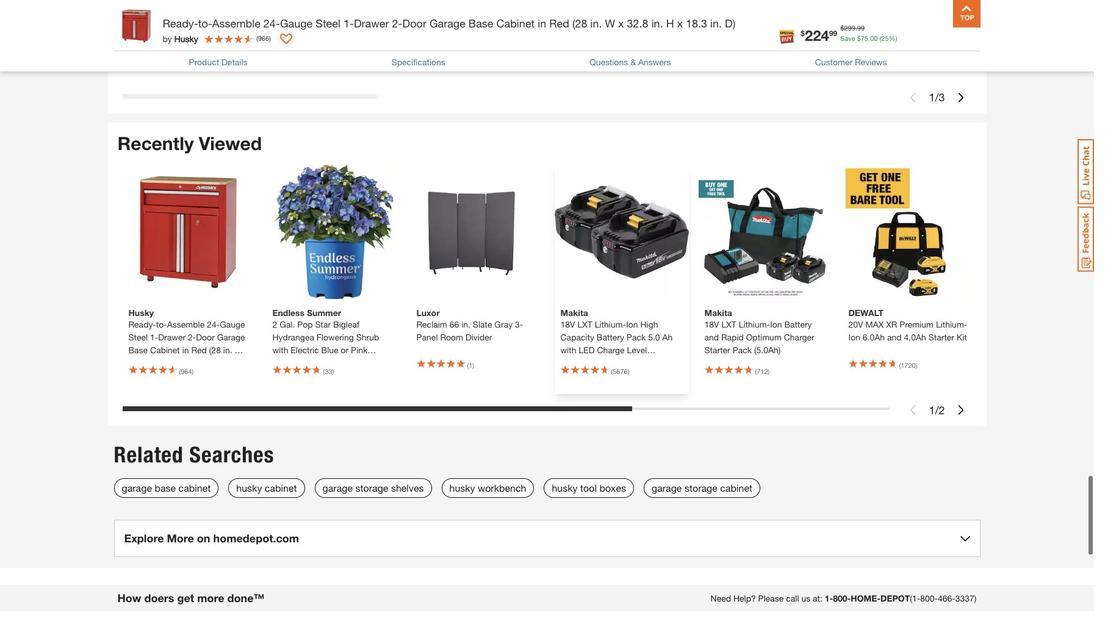 Task type: locate. For each thing, give the bounding box(es) containing it.
starter for kit
[[929, 332, 955, 342]]

viewed
[[199, 132, 262, 154]]

pack inside makita 18v lxt lithium-ion high capacity battery pack 5.0 ah with led charge level indicator (2-pack)
[[627, 332, 646, 342]]

with up lacecap
[[273, 345, 288, 355]]

makita 18v lxt lithium-ion high capacity battery pack 5.0 ah with led charge level indicator (2-pack)
[[561, 307, 673, 368]]

husky tool boxes link
[[544, 478, 634, 498]]

ion inside makita 18v lxt lithium-ion high capacity battery pack 5.0 ah with led charge level indicator (2-pack)
[[627, 319, 639, 329]]

ready-
[[163, 16, 198, 30], [129, 319, 156, 329]]

x
[[619, 16, 624, 30], [678, 16, 683, 30], [245, 345, 250, 355], [168, 357, 172, 368]]

18v lxt lithium-ion battery and rapid optimum charger starter pack (5.0ah) image
[[699, 165, 833, 299]]

and inside the dewalt 20v max xr premium lithium- ion 6.0ah and 4.0ah starter kit
[[888, 332, 902, 342]]

flowers
[[308, 357, 338, 368]]

h inside the husky ready-to-assemble 24-gauge steel 1-drawer 2-door garage base cabinet in red (28 in. w x 32.8 in. h x 18.3 in. d)
[[159, 357, 165, 368]]

0 vertical spatial to-
[[198, 16, 212, 30]]

18v for 18v lxt lithium-ion battery and rapid optimum charger starter pack (5.0ah)
[[705, 319, 720, 329]]

makita up 'rapid'
[[705, 307, 733, 318]]

1 and from the left
[[705, 332, 719, 342]]

customer
[[816, 57, 853, 67]]

1 makita from the left
[[561, 307, 589, 318]]

garage storage shelves link
[[315, 478, 432, 498]]

32.8 left ( 964 )
[[129, 357, 145, 368]]

289
[[175, 60, 186, 68]]

gauge left gal. at the bottom
[[220, 319, 245, 329]]

d) up 291 on the top of page
[[725, 16, 736, 30]]

1 vertical spatial d)
[[205, 357, 213, 368]]

0 vertical spatial 24-
[[264, 16, 280, 30]]

0 vertical spatial next slide image
[[957, 92, 966, 102]]

1 vertical spatial 1-
[[150, 332, 158, 342]]

product details button
[[189, 55, 248, 68], [189, 55, 248, 68]]

1 vertical spatial /
[[936, 403, 940, 416]]

next slide image right '1 / 2' in the bottom of the page
[[957, 405, 966, 415]]

513
[[181, 32, 192, 40]]

garage for garage base cabinet
[[122, 482, 152, 494]]

$ for 224
[[801, 28, 805, 38]]

(1-
[[911, 593, 921, 604]]

0 horizontal spatial 800-
[[834, 593, 851, 604]]

husky down searches
[[237, 482, 262, 494]]

99 for 224
[[830, 28, 838, 38]]

99 inside $ 299 99
[[881, 54, 889, 63]]

lxt inside "makita 18v lxt lithium-ion battery and rapid optimum charger starter pack (5.0ah)"
[[722, 319, 737, 329]]

(2-
[[597, 357, 607, 368]]

lxt up capacity
[[578, 319, 593, 329]]

0 vertical spatial assemble
[[212, 16, 261, 30]]

garage for garage storage shelves
[[323, 482, 353, 494]]

1 vertical spatial garage
[[217, 332, 245, 342]]

99 inside '$ 299 . 99 save $ 75 . 00 ( 25 %)'
[[858, 24, 865, 32]]

0 vertical spatial door
[[403, 16, 427, 30]]

1 horizontal spatial garage
[[323, 482, 353, 494]]

299 down 75
[[856, 52, 881, 70]]

ion inside "makita 18v lxt lithium-ion battery and rapid optimum charger starter pack (5.0ah)"
[[771, 319, 783, 329]]

makita for makita 18v lxt lithium-ion high capacity battery pack 5.0 ah with led charge level indicator (2-pack)
[[561, 307, 589, 318]]

1 vertical spatial red
[[191, 345, 207, 355]]

0 horizontal spatial husky
[[237, 482, 262, 494]]

w inside the husky ready-to-assemble 24-gauge steel 1-drawer 2-door garage base cabinet in red (28 in. w x 32.8 in. h x 18.3 in. d)
[[235, 345, 243, 355]]

2 lithium- from the left
[[739, 319, 771, 329]]

1 vertical spatial to-
[[156, 319, 167, 329]]

0 vertical spatial 1-
[[344, 16, 354, 30]]

( for ( 33 )
[[323, 367, 325, 375]]

800- right depot
[[921, 593, 939, 604]]

husky
[[174, 33, 198, 44], [129, 307, 154, 318]]

$ for 299
[[852, 54, 856, 63]]

live chat image
[[1078, 139, 1095, 205]]

battery up the charger
[[785, 319, 813, 329]]

( for ( 1720 )
[[900, 361, 901, 369]]

2 18v from the left
[[705, 319, 720, 329]]

lxt up 'rapid'
[[722, 319, 737, 329]]

0 vertical spatial red
[[550, 16, 570, 30]]

3-
[[515, 319, 524, 329]]

pack down 'rapid'
[[733, 345, 752, 355]]

starter inside the dewalt 20v max xr premium lithium- ion 6.0ah and 4.0ah starter kit
[[929, 332, 955, 342]]

18v lxt lithium-ion high capacity battery pack 5.0 ah with led charge level indicator (2-pack) image
[[555, 165, 689, 299]]

husky for husky workbench
[[450, 482, 475, 494]]

door inside the husky ready-to-assemble 24-gauge steel 1-drawer 2-door garage base cabinet in red (28 in. w x 32.8 in. h x 18.3 in. d)
[[196, 332, 215, 342]]

299 for $ 299 99
[[856, 52, 881, 70]]

1 horizontal spatial cabinet
[[265, 482, 297, 494]]

75
[[862, 34, 869, 42]]

2- up 964
[[188, 332, 196, 342]]

2 / from the top
[[936, 403, 940, 416]]

0 horizontal spatial h
[[159, 357, 165, 368]]

) for endless summer 2 gal. pop star bigleaf hydrangea flowering shrub with electric blue or pink lacecap flowers
[[332, 367, 334, 375]]

1 vertical spatial 2-
[[188, 332, 196, 342]]

lithium- inside "makita 18v lxt lithium-ion battery and rapid optimum charger starter pack (5.0ah)"
[[739, 319, 771, 329]]

explore more on homedepot.com
[[124, 532, 299, 545]]

800- right at:
[[834, 593, 851, 604]]

$ inside $ 277 49
[[420, 54, 424, 63]]

1 next slide image from the top
[[957, 92, 966, 102]]

$ left 49
[[420, 54, 424, 63]]

1 vertical spatial steel
[[129, 332, 148, 342]]

1 horizontal spatial to-
[[198, 16, 212, 30]]

32.8 inside the husky ready-to-assemble 24-gauge steel 1-drawer 2-door garage base cabinet in red (28 in. w x 32.8 in. h x 18.3 in. d)
[[129, 357, 145, 368]]

1 horizontal spatial lithium-
[[739, 319, 771, 329]]

reclaim
[[417, 319, 448, 329]]

makita up capacity
[[561, 307, 589, 318]]

2 lxt from the left
[[722, 319, 737, 329]]

garage inside the husky ready-to-assemble 24-gauge steel 1-drawer 2-door garage base cabinet in red (28 in. w x 32.8 in. h x 18.3 in. d)
[[217, 332, 245, 342]]

0 horizontal spatial drawer
[[158, 332, 186, 342]]

0 horizontal spatial d)
[[205, 357, 213, 368]]

$ for 277
[[420, 54, 424, 63]]

18v inside makita 18v lxt lithium-ion high capacity battery pack 5.0 ah with led charge level indicator (2-pack)
[[561, 319, 576, 329]]

h left ( 964 )
[[159, 357, 165, 368]]

1 horizontal spatial ion
[[771, 319, 783, 329]]

2 next slide image from the top
[[957, 405, 966, 415]]

husky for husky tool boxes
[[552, 482, 578, 494]]

1 horizontal spatial (28
[[573, 16, 588, 30]]

in inside the husky ready-to-assemble 24-gauge steel 1-drawer 2-door garage base cabinet in red (28 in. w x 32.8 in. h x 18.3 in. d)
[[182, 345, 189, 355]]

husky
[[237, 482, 262, 494], [450, 482, 475, 494], [552, 482, 578, 494]]

2 vertical spatial 1
[[930, 403, 936, 416]]

(
[[612, 26, 613, 34], [179, 32, 181, 40], [880, 34, 882, 42], [256, 34, 258, 42], [467, 361, 469, 369], [900, 361, 901, 369], [179, 367, 181, 375], [323, 367, 325, 375], [612, 367, 613, 375], [756, 367, 757, 375]]

1 vertical spatial battery
[[597, 332, 625, 342]]

this is the first slide image
[[909, 92, 919, 102], [909, 405, 919, 415]]

0 vertical spatial cabinet
[[497, 16, 535, 30]]

0 horizontal spatial lxt
[[578, 319, 593, 329]]

0 horizontal spatial storage
[[356, 482, 389, 494]]

lithium- up kit
[[937, 319, 968, 329]]

0 vertical spatial starter
[[929, 332, 955, 342]]

1 vertical spatial assemble
[[167, 319, 205, 329]]

0 horizontal spatial husky
[[129, 307, 154, 318]]

next slide image for 3
[[957, 92, 966, 102]]

1 horizontal spatial 800-
[[921, 593, 939, 604]]

slate
[[473, 319, 492, 329]]

299 inside '$ 299 . 99 save $ 75 . 00 ( 25 %)'
[[845, 24, 856, 32]]

starter for pack
[[705, 345, 731, 355]]

2 husky from the left
[[450, 482, 475, 494]]

1 cabinet from the left
[[179, 482, 211, 494]]

product
[[189, 57, 219, 67]]

1 vertical spatial base
[[129, 345, 148, 355]]

0 horizontal spatial and
[[705, 332, 719, 342]]

1 lxt from the left
[[578, 319, 593, 329]]

1 vertical spatial this is the first slide image
[[909, 405, 919, 415]]

1 horizontal spatial h
[[667, 16, 675, 30]]

h up the answers
[[667, 16, 675, 30]]

0 horizontal spatial door
[[196, 332, 215, 342]]

red up 399 99
[[550, 16, 570, 30]]

storage
[[356, 482, 389, 494], [685, 482, 718, 494]]

dewalt
[[849, 307, 884, 318]]

steel inside the husky ready-to-assemble 24-gauge steel 1-drawer 2-door garage base cabinet in red (28 in. w x 32.8 in. h x 18.3 in. d)
[[129, 332, 148, 342]]

0 vertical spatial h
[[667, 16, 675, 30]]

18.3
[[686, 16, 708, 30], [174, 357, 191, 368]]

3 husky from the left
[[552, 482, 578, 494]]

1 horizontal spatial 2
[[940, 403, 946, 416]]

with up indicator
[[561, 345, 577, 355]]

1 with from the left
[[273, 345, 288, 355]]

1 horizontal spatial steel
[[316, 16, 341, 30]]

red up 964
[[191, 345, 207, 355]]

battery inside "makita 18v lxt lithium-ion battery and rapid optimum charger starter pack (5.0ah)"
[[785, 319, 813, 329]]

starter down 'rapid'
[[705, 345, 731, 355]]

0 vertical spatial pack
[[627, 332, 646, 342]]

0 vertical spatial 2
[[273, 319, 277, 329]]

( 712 )
[[756, 367, 770, 375]]

husky cabinet
[[237, 482, 297, 494]]

18v inside "makita 18v lxt lithium-ion battery and rapid optimum charger starter pack (5.0ah)"
[[705, 319, 720, 329]]

1 vertical spatial drawer
[[158, 332, 186, 342]]

ion down 20v
[[849, 332, 861, 342]]

steel
[[316, 16, 341, 30], [129, 332, 148, 342]]

2 and from the left
[[888, 332, 902, 342]]

gauge up "display" image
[[280, 16, 313, 30]]

battery up charge
[[597, 332, 625, 342]]

1 horizontal spatial 1-
[[344, 16, 354, 30]]

lithium- up optimum
[[739, 319, 771, 329]]

1720
[[901, 361, 916, 369]]

and left 'rapid'
[[705, 332, 719, 342]]

1 vertical spatial cabinet
[[150, 345, 180, 355]]

$ left "save"
[[801, 28, 805, 38]]

ah
[[663, 332, 673, 342]]

2 horizontal spatial cabinet
[[721, 482, 753, 494]]

0 horizontal spatial garage
[[122, 482, 152, 494]]

0 vertical spatial in
[[538, 16, 547, 30]]

2 storage from the left
[[685, 482, 718, 494]]

lithium- inside makita 18v lxt lithium-ion high capacity battery pack 5.0 ah with led charge level indicator (2-pack)
[[595, 319, 627, 329]]

2 horizontal spatial garage
[[652, 482, 682, 494]]

garage
[[122, 482, 152, 494], [323, 482, 353, 494], [652, 482, 682, 494]]

1 husky from the left
[[237, 482, 262, 494]]

1 / from the top
[[936, 90, 940, 103]]

1 399 from the left
[[280, 52, 304, 70]]

0 vertical spatial 18.3
[[686, 16, 708, 30]]

electric
[[291, 345, 319, 355]]

starter inside "makita 18v lxt lithium-ion battery and rapid optimum charger starter pack (5.0ah)"
[[705, 345, 731, 355]]

base
[[155, 482, 176, 494]]

customer reviews button
[[816, 55, 888, 68], [816, 55, 888, 68]]

1 lithium- from the left
[[595, 319, 627, 329]]

0 horizontal spatial 32.8
[[129, 357, 145, 368]]

0 horizontal spatial 2
[[273, 319, 277, 329]]

lxt inside makita 18v lxt lithium-ion high capacity battery pack 5.0 ah with led charge level indicator (2-pack)
[[578, 319, 593, 329]]

399 for 399
[[280, 52, 304, 70]]

this is the first slide image left '1 / 2' in the bottom of the page
[[909, 405, 919, 415]]

d) inside the husky ready-to-assemble 24-gauge steel 1-drawer 2-door garage base cabinet in red (28 in. w x 32.8 in. h x 18.3 in. d)
[[205, 357, 213, 368]]

2 garage from the left
[[323, 482, 353, 494]]

3
[[940, 90, 946, 103]]

0 horizontal spatial 299
[[845, 24, 856, 32]]

next slide image
[[957, 92, 966, 102], [957, 405, 966, 415]]

husky ready-to-assemble 24-gauge steel 1-drawer 2-door garage base cabinet in red (28 in. w x 32.8 in. h x 18.3 in. d)
[[129, 307, 250, 368]]

lithium- up charge
[[595, 319, 627, 329]]

premium
[[900, 319, 934, 329]]

2 makita from the left
[[705, 307, 733, 318]]

cabinet for garage storage cabinet
[[721, 482, 753, 494]]

( for ( 712 )
[[756, 367, 757, 375]]

1 horizontal spatial door
[[403, 16, 427, 30]]

1- for need
[[825, 593, 834, 604]]

2- up specifications
[[392, 16, 403, 30]]

) for makita 18v lxt lithium-ion high capacity battery pack 5.0 ah with led charge level indicator (2-pack)
[[628, 367, 630, 375]]

1 18v from the left
[[561, 319, 576, 329]]

husky left the workbench
[[450, 482, 475, 494]]

0 vertical spatial garage
[[430, 16, 466, 30]]

1 this is the first slide image from the top
[[909, 92, 919, 102]]

0 vertical spatial this is the first slide image
[[909, 92, 919, 102]]

ready- inside the husky ready-to-assemble 24-gauge steel 1-drawer 2-door garage base cabinet in red (28 in. w x 32.8 in. h x 18.3 in. d)
[[129, 319, 156, 329]]

flowering
[[317, 332, 354, 342]]

and down xr on the right bottom of the page
[[888, 332, 902, 342]]

1 vertical spatial (28
[[209, 345, 221, 355]]

husky left tool at the bottom right
[[552, 482, 578, 494]]

0 vertical spatial .
[[856, 24, 858, 32]]

399
[[280, 52, 304, 70], [568, 52, 592, 70]]

1 vertical spatial pack
[[733, 345, 752, 355]]

1 vertical spatial in
[[182, 345, 189, 355]]

1 vertical spatial 18.3
[[174, 357, 191, 368]]

2-
[[392, 16, 403, 30], [188, 332, 196, 342]]

this is the first slide image for 1 / 2
[[909, 405, 919, 415]]

466-
[[939, 593, 956, 604]]

1 horizontal spatial w
[[606, 16, 616, 30]]

next slide image right '3'
[[957, 92, 966, 102]]

questions & answers button
[[590, 55, 671, 68], [590, 55, 671, 68]]

ion up optimum
[[771, 319, 783, 329]]

0 horizontal spatial 18.3
[[174, 357, 191, 368]]

( 513 )
[[179, 32, 194, 40]]

with inside endless summer 2 gal. pop star bigleaf hydrangea flowering shrub with electric blue or pink lacecap flowers
[[273, 345, 288, 355]]

2 800- from the left
[[921, 593, 939, 604]]

1 storage from the left
[[356, 482, 389, 494]]

next slide image for 2
[[957, 405, 966, 415]]

18v
[[561, 319, 576, 329], [705, 319, 720, 329]]

2 horizontal spatial ion
[[849, 332, 861, 342]]

this is the first slide image left the 1 / 3
[[909, 92, 919, 102]]

/ for 3
[[936, 90, 940, 103]]

0 horizontal spatial base
[[129, 345, 148, 355]]

ion left high
[[627, 319, 639, 329]]

2 horizontal spatial lithium-
[[937, 319, 968, 329]]

0 horizontal spatial pack
[[627, 332, 646, 342]]

at:
[[813, 593, 823, 604]]

door
[[403, 16, 427, 30], [196, 332, 215, 342]]

2 cabinet from the left
[[265, 482, 297, 494]]

1 horizontal spatial starter
[[929, 332, 955, 342]]

$ inside $ 224 99
[[801, 28, 805, 38]]

1 horizontal spatial makita
[[705, 307, 733, 318]]

assemble up 966
[[212, 16, 261, 30]]

1 horizontal spatial 2-
[[392, 16, 403, 30]]

gauge
[[280, 16, 313, 30], [220, 319, 245, 329]]

0 vertical spatial 2-
[[392, 16, 403, 30]]

0 vertical spatial /
[[936, 90, 940, 103]]

2 this is the first slide image from the top
[[909, 405, 919, 415]]

99
[[858, 24, 865, 32], [830, 28, 838, 38], [592, 54, 601, 63], [881, 54, 889, 63], [188, 60, 196, 68]]

2 vertical spatial 1-
[[825, 593, 834, 604]]

makita inside "makita 18v lxt lithium-ion battery and rapid optimum charger starter pack (5.0ah)"
[[705, 307, 733, 318]]

assemble up 964
[[167, 319, 205, 329]]

1 horizontal spatial .
[[856, 24, 858, 32]]

0 horizontal spatial in
[[182, 345, 189, 355]]

cabinet
[[497, 16, 535, 30], [150, 345, 180, 355]]

99 inside $ 224 99
[[830, 28, 838, 38]]

32.8 right 161
[[628, 16, 649, 30]]

1 garage from the left
[[122, 482, 152, 494]]

to- inside the husky ready-to-assemble 24-gauge steel 1-drawer 2-door garage base cabinet in red (28 in. w x 32.8 in. h x 18.3 in. d)
[[156, 319, 167, 329]]

top button
[[954, 0, 981, 27]]

1 horizontal spatial 18.3
[[686, 16, 708, 30]]

1 horizontal spatial husky
[[450, 482, 475, 494]]

depot
[[881, 593, 911, 604]]

3 garage from the left
[[652, 482, 682, 494]]

$ inside $ 299 99
[[852, 54, 856, 63]]

966
[[258, 34, 269, 42]]

gauge inside the husky ready-to-assemble 24-gauge steel 1-drawer 2-door garage base cabinet in red (28 in. w x 32.8 in. h x 18.3 in. d)
[[220, 319, 245, 329]]

1 horizontal spatial red
[[550, 16, 570, 30]]

questions & answers
[[590, 57, 671, 67]]

0 horizontal spatial cabinet
[[179, 482, 211, 494]]

1 vertical spatial 2
[[940, 403, 946, 416]]

cabinet inside the husky ready-to-assemble 24-gauge steel 1-drawer 2-door garage base cabinet in red (28 in. w x 32.8 in. h x 18.3 in. d)
[[150, 345, 180, 355]]

garage storage cabinet link
[[644, 478, 761, 498]]

2 inside endless summer 2 gal. pop star bigleaf hydrangea flowering shrub with electric blue or pink lacecap flowers
[[273, 319, 277, 329]]

homedepot.com
[[213, 532, 299, 545]]

18v for 18v lxt lithium-ion high capacity battery pack 5.0 ah with led charge level indicator (2-pack)
[[561, 319, 576, 329]]

0 horizontal spatial ion
[[627, 319, 639, 329]]

1 vertical spatial next slide image
[[957, 405, 966, 415]]

3 lithium- from the left
[[937, 319, 968, 329]]

2 horizontal spatial 1-
[[825, 593, 834, 604]]

0 horizontal spatial 399
[[280, 52, 304, 70]]

d) right ( 964 )
[[205, 357, 213, 368]]

3 cabinet from the left
[[721, 482, 753, 494]]

led
[[579, 345, 595, 355]]

and inside "makita 18v lxt lithium-ion battery and rapid optimum charger starter pack (5.0ah)"
[[705, 332, 719, 342]]

( 964 )
[[179, 367, 194, 375]]

1 horizontal spatial lxt
[[722, 319, 737, 329]]

2 with from the left
[[561, 345, 577, 355]]

0 horizontal spatial cabinet
[[150, 345, 180, 355]]

2 399 from the left
[[568, 52, 592, 70]]

garage for garage storage cabinet
[[652, 482, 682, 494]]

0 horizontal spatial gauge
[[220, 319, 245, 329]]

feedback link image
[[1078, 206, 1095, 272]]

) for dewalt 20v max xr premium lithium- ion 6.0ah and 4.0ah starter kit
[[916, 361, 918, 369]]

gray
[[495, 319, 513, 329]]

ion inside the dewalt 20v max xr premium lithium- ion 6.0ah and 4.0ah starter kit
[[849, 332, 861, 342]]

pack up level
[[627, 332, 646, 342]]

( for ( 966 )
[[256, 34, 258, 42]]

drawer inside the husky ready-to-assemble 24-gauge steel 1-drawer 2-door garage base cabinet in red (28 in. w x 32.8 in. h x 18.3 in. d)
[[158, 332, 186, 342]]

5676
[[613, 367, 628, 375]]

$ down "save"
[[852, 54, 856, 63]]

1 horizontal spatial in
[[538, 16, 547, 30]]

lithium-
[[595, 319, 627, 329], [739, 319, 771, 329], [937, 319, 968, 329]]

0 horizontal spatial red
[[191, 345, 207, 355]]

299 up "save"
[[845, 24, 856, 32]]

)
[[624, 26, 626, 34], [192, 32, 194, 40], [269, 34, 271, 42], [473, 361, 474, 369], [916, 361, 918, 369], [192, 367, 194, 375], [332, 367, 334, 375], [628, 367, 630, 375], [769, 367, 770, 375]]

0 horizontal spatial starter
[[705, 345, 731, 355]]

0 vertical spatial battery
[[785, 319, 813, 329]]

2 horizontal spatial husky
[[552, 482, 578, 494]]

details
[[222, 57, 248, 67]]

red inside the husky ready-to-assemble 24-gauge steel 1-drawer 2-door garage base cabinet in red (28 in. w x 32.8 in. h x 18.3 in. d)
[[191, 345, 207, 355]]

0 horizontal spatial garage
[[217, 332, 245, 342]]

starter left kit
[[929, 332, 955, 342]]

3337)
[[956, 593, 977, 604]]

garage
[[430, 16, 466, 30], [217, 332, 245, 342]]

1 horizontal spatial assemble
[[212, 16, 261, 30]]

0 horizontal spatial 24-
[[207, 319, 220, 329]]

ready-to-assemble 24-gauge steel 1-drawer 2-door garage base cabinet in red (28 in. w x 32.8 in. h x 18.3 in. d) image
[[122, 165, 257, 299]]

by
[[163, 33, 172, 44]]

in.
[[591, 16, 602, 30], [652, 16, 664, 30], [711, 16, 722, 30], [462, 319, 471, 329], [223, 345, 232, 355], [148, 357, 157, 368], [193, 357, 202, 368]]

assemble inside the husky ready-to-assemble 24-gauge steel 1-drawer 2-door garage base cabinet in red (28 in. w x 32.8 in. h x 18.3 in. d)
[[167, 319, 205, 329]]

) for luxor reclaim 66 in. slate gray 3- panel room divider
[[473, 361, 474, 369]]

) for husky ready-to-assemble 24-gauge steel 1-drawer 2-door garage base cabinet in red (28 in. w x 32.8 in. h x 18.3 in. d)
[[192, 367, 194, 375]]

makita inside makita 18v lxt lithium-ion high capacity battery pack 5.0 ah with led charge level indicator (2-pack)
[[561, 307, 589, 318]]



Task type: describe. For each thing, give the bounding box(es) containing it.
2 horizontal spatial .
[[869, 34, 871, 42]]

need help? please call us at: 1-800-home-depot (1-800-466-3337)
[[711, 593, 977, 604]]

( 1720 )
[[900, 361, 918, 369]]

husky tool boxes
[[552, 482, 627, 494]]

makita 18v lxt lithium-ion battery and rapid optimum charger starter pack (5.0ah)
[[705, 307, 815, 355]]

1- inside the husky ready-to-assemble 24-gauge steel 1-drawer 2-door garage base cabinet in red (28 in. w x 32.8 in. h x 18.3 in. d)
[[150, 332, 158, 342]]

lithium- for battery
[[595, 319, 627, 329]]

18.3 inside the husky ready-to-assemble 24-gauge steel 1-drawer 2-door garage base cabinet in red (28 in. w x 32.8 in. h x 18.3 in. d)
[[174, 357, 191, 368]]

1 for 1 / 3
[[930, 90, 936, 103]]

lxt for capacity
[[578, 319, 593, 329]]

4.0ah
[[905, 332, 927, 342]]

ion for pack
[[627, 319, 639, 329]]

done™
[[227, 591, 265, 605]]

related searches
[[114, 442, 274, 468]]

( inside '$ 299 . 99 save $ 75 . 00 ( 25 %)'
[[880, 34, 882, 42]]

0 vertical spatial (28
[[573, 16, 588, 30]]

boxes
[[600, 482, 627, 494]]

storage for cabinet
[[685, 482, 718, 494]]

0 vertical spatial husky
[[174, 33, 198, 44]]

49
[[448, 54, 457, 63]]

husky workbench link
[[442, 478, 535, 498]]

(28 inside the husky ready-to-assemble 24-gauge steel 1-drawer 2-door garage base cabinet in red (28 in. w x 32.8 in. h x 18.3 in. d)
[[209, 345, 221, 355]]

how
[[118, 591, 141, 605]]

1 horizontal spatial ready-
[[163, 16, 198, 30]]

0 horizontal spatial .
[[186, 60, 188, 68]]

questions
[[590, 57, 629, 67]]

217
[[136, 52, 160, 70]]

1 horizontal spatial base
[[469, 16, 494, 30]]

charger
[[785, 332, 815, 342]]

call
[[787, 593, 800, 604]]

storage for shelves
[[356, 482, 389, 494]]

25
[[882, 34, 890, 42]]

( for ( 1 )
[[467, 361, 469, 369]]

0 vertical spatial 32.8
[[628, 16, 649, 30]]

1 horizontal spatial d)
[[725, 16, 736, 30]]

ready-to-assemble 24-gauge steel 1-drawer 2-door garage base cabinet in red (28 in. w x 32.8 in. h x 18.3 in. d)
[[163, 16, 736, 30]]

66
[[450, 319, 459, 329]]

base inside the husky ready-to-assemble 24-gauge steel 1-drawer 2-door garage base cabinet in red (28 in. w x 32.8 in. h x 18.3 in. d)
[[129, 345, 148, 355]]

1 vertical spatial 1
[[469, 361, 473, 369]]

lithium- for rapid
[[739, 319, 771, 329]]

searches
[[189, 442, 274, 468]]

) for makita 18v lxt lithium-ion battery and rapid optimum charger starter pack (5.0ah)
[[769, 367, 770, 375]]

291
[[712, 52, 737, 70]]

related
[[114, 442, 184, 468]]

24- inside the husky ready-to-assemble 24-gauge steel 1-drawer 2-door garage base cabinet in red (28 in. w x 32.8 in. h x 18.3 in. d)
[[207, 319, 220, 329]]

( for ( 964 )
[[179, 367, 181, 375]]

pack)
[[607, 357, 629, 368]]

charge
[[597, 345, 625, 355]]

99 inside 399 99
[[592, 54, 601, 63]]

cabinet for garage base cabinet
[[179, 482, 211, 494]]

indicator
[[561, 357, 594, 368]]

pink
[[351, 345, 368, 355]]

please
[[759, 593, 784, 604]]

99 for .
[[188, 60, 196, 68]]

$ 224 99
[[801, 27, 838, 44]]

shrub
[[356, 332, 379, 342]]

garage storage cabinet
[[652, 482, 753, 494]]

divider
[[466, 332, 492, 342]]

this is the first slide image for 1 / 3
[[909, 92, 919, 102]]

help?
[[734, 593, 756, 604]]

product details
[[189, 57, 248, 67]]

husky inside the husky ready-to-assemble 24-gauge steel 1-drawer 2-door garage base cabinet in red (28 in. w x 32.8 in. h x 18.3 in. d)
[[129, 307, 154, 318]]

6.0ah
[[863, 332, 886, 342]]

0 vertical spatial w
[[606, 16, 616, 30]]

luxor
[[417, 307, 440, 318]]

ion for optimum
[[771, 319, 783, 329]]

workbench
[[478, 482, 527, 494]]

kit
[[957, 332, 968, 342]]

99 for 299
[[881, 54, 889, 63]]

1 800- from the left
[[834, 593, 851, 604]]

1 for 1 / 2
[[930, 403, 936, 416]]

399 for 399 99
[[568, 52, 592, 70]]

289 . 99
[[175, 60, 196, 68]]

explore
[[124, 532, 164, 545]]

/ for 2
[[936, 403, 940, 416]]

or
[[341, 345, 349, 355]]

blue
[[322, 345, 339, 355]]

$ right "save"
[[858, 34, 862, 42]]

endless summer 2 gal. pop star bigleaf hydrangea flowering shrub with electric blue or pink lacecap flowers
[[273, 307, 379, 368]]

battery inside makita 18v lxt lithium-ion high capacity battery pack 5.0 ah with led charge level indicator (2-pack)
[[597, 332, 625, 342]]

husky cabinet link
[[229, 478, 305, 498]]

reviews
[[856, 57, 888, 67]]

1- for ready-
[[344, 16, 354, 30]]

panel
[[417, 332, 438, 342]]

2 for 1
[[940, 403, 946, 416]]

( for ( 5676 )
[[612, 367, 613, 375]]

makita for makita 18v lxt lithium-ion battery and rapid optimum charger starter pack (5.0ah)
[[705, 307, 733, 318]]

product image image
[[117, 6, 157, 46]]

2- inside the husky ready-to-assemble 24-gauge steel 1-drawer 2-door garage base cabinet in red (28 in. w x 32.8 in. h x 18.3 in. d)
[[188, 332, 196, 342]]

high
[[641, 319, 659, 329]]

$ 299 . 99 save $ 75 . 00 ( 25 %)
[[841, 24, 898, 42]]

optimum
[[747, 332, 782, 342]]

how doers get more done™
[[118, 591, 265, 605]]

rapid
[[722, 332, 744, 342]]

level
[[627, 345, 648, 355]]

2 gal. pop star bigleaf hydrangea flowering shrub with electric blue or pink lacecap flowers image
[[267, 165, 401, 299]]

( 5676 )
[[612, 367, 630, 375]]

garage storage shelves
[[323, 482, 424, 494]]

964
[[181, 367, 192, 375]]

xr
[[887, 319, 898, 329]]

need
[[711, 593, 732, 604]]

explore more on homedepot.com button
[[114, 520, 981, 557]]

husky workbench
[[450, 482, 527, 494]]

33
[[325, 367, 332, 375]]

lxt for and
[[722, 319, 737, 329]]

pack inside "makita 18v lxt lithium-ion battery and rapid optimum charger starter pack (5.0ah)"
[[733, 345, 752, 355]]

display image
[[280, 34, 292, 46]]

lithium- inside the dewalt 20v max xr premium lithium- ion 6.0ah and 4.0ah starter kit
[[937, 319, 968, 329]]

$ up "save"
[[841, 24, 845, 32]]

5.0
[[649, 332, 661, 342]]

299 for $ 299 . 99 save $ 75 . 00 ( 25 %)
[[845, 24, 856, 32]]

endless
[[273, 307, 305, 318]]

2 for endless
[[273, 319, 277, 329]]

0 vertical spatial drawer
[[354, 16, 389, 30]]

reclaim 66 in. slate gray 3-panel room divider image
[[411, 165, 545, 299]]

( 966 )
[[256, 34, 271, 42]]

doers
[[144, 591, 174, 605]]

star
[[315, 319, 331, 329]]

customer reviews
[[816, 57, 888, 67]]

(5.0ah)
[[755, 345, 781, 355]]

( for ( 161 )
[[612, 26, 613, 34]]

with inside makita 18v lxt lithium-ion high capacity battery pack 5.0 ah with led charge level indicator (2-pack)
[[561, 345, 577, 355]]

hydrangea
[[273, 332, 314, 342]]

lacecap
[[273, 357, 305, 368]]

answers
[[639, 57, 671, 67]]

277
[[424, 52, 448, 70]]

husky for husky cabinet
[[237, 482, 262, 494]]

garage base cabinet link
[[114, 478, 219, 498]]

20v max xr premium lithium-ion 6.0ah and 4.0ah starter kit image
[[843, 165, 977, 299]]

garage base cabinet
[[122, 482, 211, 494]]

( for ( 513 )
[[179, 32, 181, 40]]

%)
[[890, 34, 898, 42]]

20v
[[849, 319, 864, 329]]

save
[[841, 34, 856, 42]]

on
[[197, 532, 210, 545]]

&
[[631, 57, 636, 67]]

in. inside luxor reclaim 66 in. slate gray 3- panel room divider
[[462, 319, 471, 329]]

00
[[871, 34, 878, 42]]

tool
[[581, 482, 597, 494]]

shelves
[[391, 482, 424, 494]]

1 horizontal spatial gauge
[[280, 16, 313, 30]]



Task type: vqa. For each thing, say whether or not it's contained in the screenshot.


